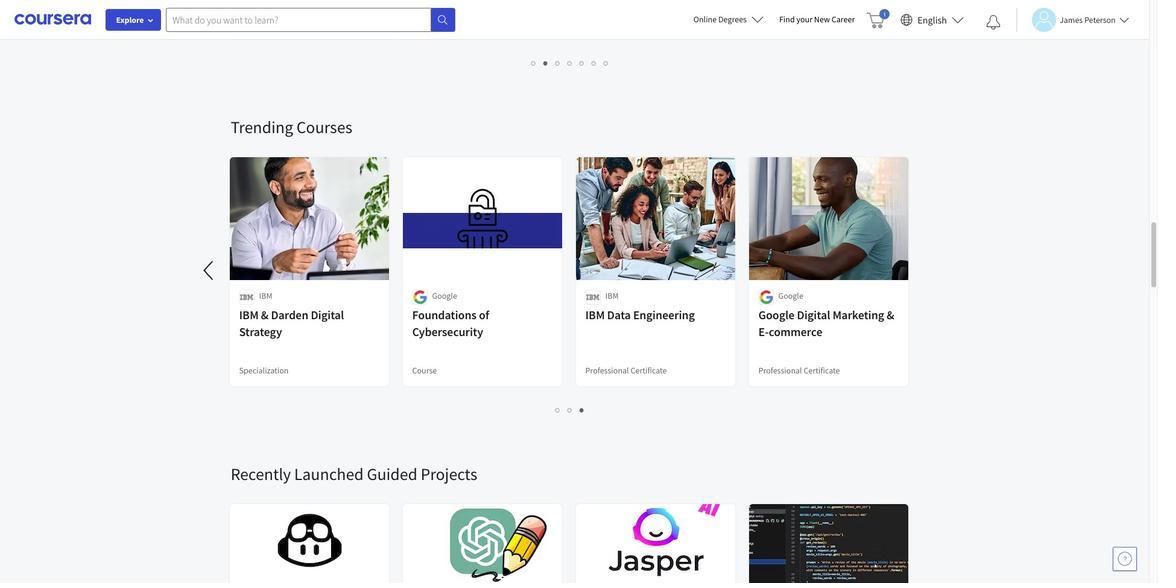 Task type: locate. For each thing, give the bounding box(es) containing it.
1 horizontal spatial university
[[412, 18, 448, 29]]

2 horizontal spatial university certificate link
[[748, 0, 909, 40]]

find your new career
[[779, 14, 855, 25]]

3 button
[[552, 56, 564, 70], [576, 404, 588, 417]]

recently
[[231, 464, 291, 486]]

professional
[[585, 366, 629, 376], [759, 366, 802, 376]]

explore button
[[106, 9, 161, 31]]

4
[[568, 57, 572, 69]]

1 inside "trending courses carousel" element
[[556, 405, 560, 416]]

1 vertical spatial 2
[[568, 405, 572, 416]]

1 vertical spatial 3
[[580, 405, 585, 416]]

& right marketing
[[887, 308, 894, 323]]

1 for 2 button for topmost 3 "button"
[[531, 57, 536, 69]]

certificate
[[276, 18, 313, 29], [450, 18, 486, 29], [796, 18, 832, 29], [631, 366, 667, 376], [804, 366, 840, 376]]

3
[[556, 57, 560, 69], [580, 405, 585, 416]]

ibm image up 'ibm data engineering'
[[585, 290, 600, 305]]

0 horizontal spatial professional
[[585, 366, 629, 376]]

5
[[580, 57, 585, 69]]

your
[[797, 14, 813, 25]]

show notifications image
[[986, 15, 1001, 30]]

e-
[[759, 325, 769, 340]]

professional for google digital marketing & e-commerce
[[759, 366, 802, 376]]

of
[[479, 308, 489, 323]]

professional certificate down commerce
[[759, 366, 840, 376]]

0 horizontal spatial 2 button
[[540, 56, 552, 70]]

1 professional from the left
[[585, 366, 629, 376]]

2 button for topmost 3 "button"
[[540, 56, 552, 70]]

2 button for 3 "button" within "trending courses carousel" element
[[564, 404, 576, 417]]

1 horizontal spatial 2
[[568, 405, 572, 416]]

1 horizontal spatial 2 button
[[564, 404, 576, 417]]

5 button
[[576, 56, 588, 70]]

0 vertical spatial 1
[[531, 57, 536, 69]]

ibm left data
[[585, 308, 605, 323]]

professional down commerce
[[759, 366, 802, 376]]

1 vertical spatial 3 button
[[576, 404, 588, 417]]

list
[[231, 56, 909, 70], [231, 404, 909, 417]]

0 vertical spatial 2 button
[[540, 56, 552, 70]]

career
[[832, 14, 855, 25]]

2 inside "trending courses carousel" element
[[568, 405, 572, 416]]

explore
[[116, 14, 144, 25]]

foundations of cybersecurity
[[412, 308, 489, 340]]

james
[[1060, 14, 1083, 25]]

programmatic prompting with openai: refining and filtering guided project by coursera project network, image
[[749, 505, 909, 584]]

0 horizontal spatial 3
[[556, 57, 560, 69]]

university certificate link
[[228, 0, 390, 40], [401, 0, 563, 40], [748, 0, 909, 40]]

0 vertical spatial 1 button
[[528, 56, 540, 70]]

1 button
[[528, 56, 540, 70], [552, 404, 564, 417]]

ibm up strategy
[[239, 308, 259, 323]]

1 vertical spatial list
[[231, 404, 909, 417]]

3 inside "trending courses carousel" element
[[580, 405, 585, 416]]

1 digital from the left
[[311, 308, 344, 323]]

0 horizontal spatial 1 button
[[528, 56, 540, 70]]

ibm image
[[239, 290, 254, 305], [585, 290, 600, 305]]

google up "foundations"
[[432, 291, 457, 302]]

None search field
[[166, 8, 455, 32]]

1 horizontal spatial digital
[[797, 308, 830, 323]]

& up strategy
[[261, 308, 269, 323]]

&
[[261, 308, 269, 323], [887, 308, 894, 323]]

1 horizontal spatial professional certificate
[[759, 366, 840, 376]]

2 horizontal spatial university certificate
[[759, 18, 832, 29]]

1 horizontal spatial university certificate link
[[401, 0, 563, 40]]

0 vertical spatial 3
[[556, 57, 560, 69]]

& inside ibm & darden digital strategy
[[261, 308, 269, 323]]

6
[[592, 57, 597, 69]]

ibm data engineering
[[585, 308, 695, 323]]

7
[[604, 57, 609, 69]]

google
[[432, 291, 457, 302], [778, 291, 803, 302], [759, 308, 795, 323]]

1 vertical spatial 2 button
[[564, 404, 576, 417]]

professional certificate
[[585, 366, 667, 376], [759, 366, 840, 376]]

1 horizontal spatial 3
[[580, 405, 585, 416]]

0 vertical spatial 2
[[543, 57, 548, 69]]

2 horizontal spatial university
[[759, 18, 794, 29]]

github copilot for beginners: write software with ai guided project by coursera project network, image
[[230, 505, 389, 584]]

darden
[[271, 308, 308, 323]]

1 vertical spatial 1
[[556, 405, 560, 416]]

1 horizontal spatial 1 button
[[552, 404, 564, 417]]

2 university certificate link from the left
[[401, 0, 563, 40]]

professional for ibm data engineering
[[585, 366, 629, 376]]

foundations
[[412, 308, 477, 323]]

2 ibm image from the left
[[585, 290, 600, 305]]

3 button inside "trending courses carousel" element
[[576, 404, 588, 417]]

1 & from the left
[[261, 308, 269, 323]]

2
[[543, 57, 548, 69], [568, 405, 572, 416]]

professional down data
[[585, 366, 629, 376]]

digital right darden
[[311, 308, 344, 323]]

2 professional from the left
[[759, 366, 802, 376]]

0 horizontal spatial university certificate
[[239, 18, 313, 29]]

find
[[779, 14, 795, 25]]

2 & from the left
[[887, 308, 894, 323]]

2 list from the top
[[231, 404, 909, 417]]

1 professional certificate from the left
[[585, 366, 667, 376]]

0 horizontal spatial &
[[261, 308, 269, 323]]

1 horizontal spatial &
[[887, 308, 894, 323]]

marketing
[[833, 308, 884, 323]]

trending courses carousel element
[[0, 80, 918, 428]]

0 horizontal spatial 1
[[531, 57, 536, 69]]

0 vertical spatial list
[[231, 56, 909, 70]]

university
[[239, 18, 275, 29], [412, 18, 448, 29], [759, 18, 794, 29]]

copywriting with chatgpt: produce compelling copy that sells guided project by coursera project network, image
[[403, 505, 562, 584]]

1 horizontal spatial 3 button
[[576, 404, 588, 417]]

online degrees
[[693, 14, 747, 25]]

1 button inside "trending courses carousel" element
[[552, 404, 564, 417]]

course
[[412, 366, 437, 376]]

google right google icon
[[778, 291, 803, 302]]

0 horizontal spatial university
[[239, 18, 275, 29]]

2 button
[[540, 56, 552, 70], [564, 404, 576, 417]]

1 vertical spatial 1 button
[[552, 404, 564, 417]]

2 professional certificate from the left
[[759, 366, 840, 376]]

1 horizontal spatial 1
[[556, 405, 560, 416]]

0 vertical spatial 3 button
[[552, 56, 564, 70]]

digital
[[311, 308, 344, 323], [797, 308, 830, 323]]

digital up commerce
[[797, 308, 830, 323]]

6 button
[[588, 56, 600, 70]]

1
[[531, 57, 536, 69], [556, 405, 560, 416]]

1 horizontal spatial professional
[[759, 366, 802, 376]]

degrees
[[718, 14, 747, 25]]

peterson
[[1085, 14, 1116, 25]]

professional certificate for digital
[[759, 366, 840, 376]]

3 university certificate link from the left
[[748, 0, 909, 40]]

0 horizontal spatial digital
[[311, 308, 344, 323]]

recently launched guided projects
[[231, 464, 477, 486]]

university certificate
[[239, 18, 313, 29], [412, 18, 486, 29], [759, 18, 832, 29]]

2 digital from the left
[[797, 308, 830, 323]]

ibm
[[259, 291, 272, 302], [605, 291, 619, 302], [239, 308, 259, 323], [585, 308, 605, 323]]

7 button
[[600, 56, 612, 70]]

1 horizontal spatial university certificate
[[412, 18, 486, 29]]

commerce
[[769, 325, 822, 340]]

google down google icon
[[759, 308, 795, 323]]

1 horizontal spatial ibm image
[[585, 290, 600, 305]]

1 ibm image from the left
[[239, 290, 254, 305]]

0 horizontal spatial university certificate link
[[228, 0, 390, 40]]

0 horizontal spatial professional certificate
[[585, 366, 667, 376]]

launched
[[294, 464, 364, 486]]

0 horizontal spatial 3 button
[[552, 56, 564, 70]]

google for foundations
[[432, 291, 457, 302]]

1 list from the top
[[231, 56, 909, 70]]

ibm image up strategy
[[239, 290, 254, 305]]

data
[[607, 308, 631, 323]]

online
[[693, 14, 717, 25]]

0 horizontal spatial ibm image
[[239, 290, 254, 305]]

professional certificate down data
[[585, 366, 667, 376]]

ibm & darden digital strategy
[[239, 308, 344, 340]]



Task type: vqa. For each thing, say whether or not it's contained in the screenshot.


Task type: describe. For each thing, give the bounding box(es) containing it.
english button
[[896, 0, 969, 39]]

recently launched guided projects carousel element
[[225, 428, 1158, 584]]

& inside google digital marketing & e-commerce
[[887, 308, 894, 323]]

previous slide image
[[195, 256, 223, 285]]

trending
[[231, 116, 293, 138]]

google digital marketing & e-commerce
[[759, 308, 894, 340]]

ibm image for ibm data engineering
[[585, 290, 600, 305]]

1 button for 3 "button" within "trending courses carousel" element 2 button
[[552, 404, 564, 417]]

google inside google digital marketing & e-commerce
[[759, 308, 795, 323]]

find your new career link
[[773, 12, 861, 27]]

0 horizontal spatial 2
[[543, 57, 548, 69]]

ibm up data
[[605, 291, 619, 302]]

1 university from the left
[[239, 18, 275, 29]]

2 university certificate from the left
[[412, 18, 486, 29]]

james peterson
[[1060, 14, 1116, 25]]

specialization
[[239, 366, 289, 376]]

3 for 3 "button" within "trending courses carousel" element
[[580, 405, 585, 416]]

professional certificate for data
[[585, 366, 667, 376]]

help center image
[[1118, 553, 1132, 567]]

1 university certificate link from the left
[[228, 0, 390, 40]]

google image
[[412, 290, 427, 305]]

trending courses
[[231, 116, 352, 138]]

projects
[[421, 464, 477, 486]]

shopping cart: 1 item image
[[867, 9, 890, 28]]

new
[[814, 14, 830, 25]]

jasper ai: writing a product review blog post guided project by coursera project network, image
[[576, 505, 736, 584]]

list inside "trending courses carousel" element
[[231, 404, 909, 417]]

online degrees button
[[684, 6, 773, 33]]

strategy
[[239, 325, 282, 340]]

digital inside ibm & darden digital strategy
[[311, 308, 344, 323]]

3 university certificate from the left
[[759, 18, 832, 29]]

digital inside google digital marketing & e-commerce
[[797, 308, 830, 323]]

3 for topmost 3 "button"
[[556, 57, 560, 69]]

2 university from the left
[[412, 18, 448, 29]]

ibm inside ibm & darden digital strategy
[[239, 308, 259, 323]]

ibm image for ibm & darden digital strategy
[[239, 290, 254, 305]]

guided
[[367, 464, 417, 486]]

engineering
[[633, 308, 695, 323]]

google image
[[759, 290, 774, 305]]

cybersecurity
[[412, 325, 483, 340]]

1 for 3 "button" within "trending courses carousel" element 2 button
[[556, 405, 560, 416]]

3 university from the left
[[759, 18, 794, 29]]

james peterson button
[[1016, 8, 1129, 32]]

4 button
[[564, 56, 576, 70]]

ibm up darden
[[259, 291, 272, 302]]

courses
[[296, 116, 352, 138]]

1 university certificate from the left
[[239, 18, 313, 29]]

What do you want to learn? text field
[[166, 8, 431, 32]]

coursera image
[[14, 10, 91, 29]]

english
[[918, 14, 947, 26]]

1 button for 2 button for topmost 3 "button"
[[528, 56, 540, 70]]

google for google
[[778, 291, 803, 302]]



